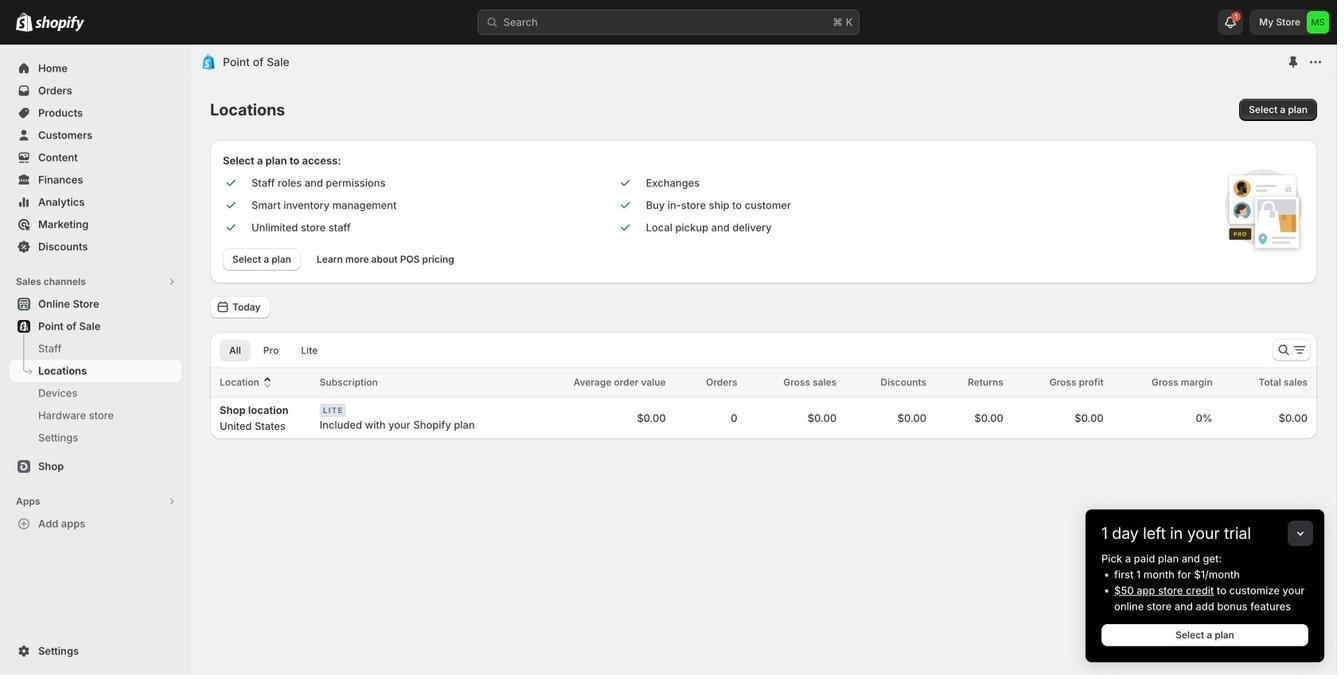 Task type: locate. For each thing, give the bounding box(es) containing it.
shopify image
[[16, 13, 33, 32], [35, 16, 84, 32]]

0 horizontal spatial shopify image
[[16, 13, 33, 32]]



Task type: vqa. For each thing, say whether or not it's contained in the screenshot.
text field
no



Task type: describe. For each thing, give the bounding box(es) containing it.
1 horizontal spatial shopify image
[[35, 16, 84, 32]]

icon for point of sale image
[[201, 54, 217, 70]]

fullscreen dialog
[[191, 45, 1337, 675]]

my store image
[[1307, 11, 1329, 33]]



